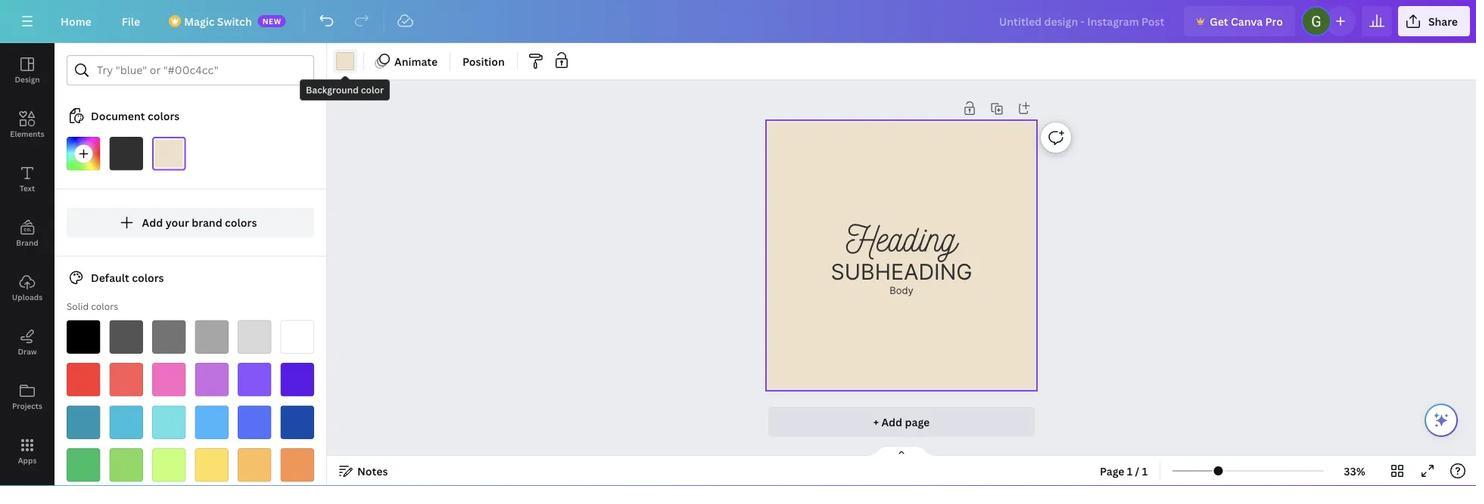 Task type: describe. For each thing, give the bounding box(es) containing it.
+ add page
[[874, 415, 930, 430]]

green #00bf63 image
[[67, 449, 100, 483]]

design button
[[0, 43, 55, 98]]

design
[[15, 74, 40, 84]]

grass green #7ed957 image
[[109, 449, 143, 483]]

dark turquoise #0097b2 image
[[67, 406, 100, 440]]

heading
[[846, 214, 957, 259]]

brand button
[[0, 207, 55, 261]]

switch
[[217, 14, 252, 28]]

coral red #ff5757 image
[[109, 363, 143, 397]]

#303030 image
[[109, 137, 143, 171]]

text
[[20, 183, 35, 193]]

cobalt blue #004aad image
[[281, 406, 314, 440]]

brand
[[192, 216, 222, 230]]

lime #c1ff72 image
[[152, 449, 186, 483]]

pro
[[1266, 14, 1283, 28]]

position
[[463, 54, 505, 69]]

get canva pro
[[1210, 14, 1283, 28]]

elements button
[[0, 98, 55, 152]]

+ add page button
[[769, 407, 1035, 438]]

subheading
[[831, 259, 973, 285]]

draw
[[18, 347, 37, 357]]

canva assistant image
[[1433, 412, 1451, 430]]

grass green #7ed957 image
[[109, 449, 143, 483]]

share
[[1429, 14, 1458, 28]]

document colors
[[91, 109, 180, 123]]

position button
[[457, 49, 511, 73]]

draw button
[[0, 316, 55, 370]]

light blue #38b6ff image
[[195, 406, 229, 440]]

color
[[361, 84, 384, 96]]

add inside button
[[882, 415, 903, 430]]

cobalt blue #004aad image
[[281, 406, 314, 440]]

document
[[91, 109, 145, 123]]

1 1 from the left
[[1127, 465, 1133, 479]]

heading subheading body
[[831, 214, 973, 297]]

add inside button
[[142, 216, 163, 230]]

colors for default colors
[[132, 271, 164, 285]]

notes button
[[333, 460, 394, 484]]

main menu bar
[[0, 0, 1476, 43]]

uploads button
[[0, 261, 55, 316]]

gray #737373 image
[[152, 321, 186, 354]]

page
[[1100, 465, 1125, 479]]

Design title text field
[[987, 6, 1178, 36]]

solid
[[67, 301, 89, 313]]

notes
[[357, 465, 388, 479]]



Task type: locate. For each thing, give the bounding box(es) containing it.
body
[[890, 285, 914, 297]]

animate button
[[370, 49, 444, 73]]

colors up #f0dfc8 icon
[[148, 109, 180, 123]]

default
[[91, 271, 129, 285]]

new
[[262, 16, 281, 26]]

background color
[[306, 84, 384, 96]]

projects button
[[0, 370, 55, 425]]

light gray #d9d9d9 image
[[238, 321, 271, 354], [238, 321, 271, 354]]

pink #ff66c4 image
[[152, 363, 186, 397]]

purple #8c52ff image
[[238, 363, 271, 397]]

gray #a6a6a6 image
[[195, 321, 229, 354]]

peach #ffbd59 image
[[238, 449, 271, 483], [238, 449, 271, 483]]

get canva pro button
[[1184, 6, 1295, 36]]

colors for solid colors
[[91, 301, 118, 313]]

add
[[142, 216, 163, 230], [882, 415, 903, 430]]

aqua blue #0cc0df image
[[109, 406, 143, 440], [109, 406, 143, 440]]

colors
[[148, 109, 180, 123], [225, 216, 257, 230], [132, 271, 164, 285], [91, 301, 118, 313]]

colors for document colors
[[148, 109, 180, 123]]

uploads
[[12, 292, 43, 302]]

bright red #ff3131 image
[[67, 363, 100, 397]]

background
[[306, 84, 359, 96]]

brand
[[16, 238, 38, 248]]

1 horizontal spatial add
[[882, 415, 903, 430]]

1 horizontal spatial 1
[[1142, 465, 1148, 479]]

green #00bf63 image
[[67, 449, 100, 483]]

#f0dfc8 image
[[336, 52, 354, 70], [336, 52, 354, 70], [152, 137, 186, 171]]

royal blue #5271ff image
[[238, 406, 271, 440], [238, 406, 271, 440]]

black #000000 image
[[67, 321, 100, 354]]

#303030 image
[[109, 137, 143, 171]]

turquoise blue #5ce1e6 image
[[152, 406, 186, 440]]

magenta #cb6ce6 image
[[195, 363, 229, 397], [195, 363, 229, 397]]

colors right default
[[132, 271, 164, 285]]

home
[[61, 14, 91, 28]]

colors inside button
[[225, 216, 257, 230]]

lime #c1ff72 image
[[152, 449, 186, 483]]

share button
[[1398, 6, 1470, 36]]

bright red #ff3131 image
[[67, 363, 100, 397]]

colors right solid
[[91, 301, 118, 313]]

/
[[1135, 465, 1140, 479]]

#f0dfc8 image
[[152, 137, 186, 171]]

side panel tab list
[[0, 43, 55, 479]]

apps
[[18, 456, 37, 466]]

coral red #ff5757 image
[[109, 363, 143, 397]]

add your brand colors
[[142, 216, 257, 230]]

1 right /
[[1142, 465, 1148, 479]]

magic
[[184, 14, 215, 28]]

white #ffffff image
[[281, 321, 314, 354], [281, 321, 314, 354]]

text button
[[0, 152, 55, 207]]

dark turquoise #0097b2 image
[[67, 406, 100, 440]]

add left your on the left
[[142, 216, 163, 230]]

yellow #ffde59 image
[[195, 449, 229, 483]]

purple #8c52ff image
[[238, 363, 271, 397]]

magic switch
[[184, 14, 252, 28]]

elements
[[10, 129, 44, 139]]

home link
[[48, 6, 104, 36]]

light blue #38b6ff image
[[195, 406, 229, 440]]

add your brand colors button
[[67, 208, 314, 238]]

0 horizontal spatial 1
[[1127, 465, 1133, 479]]

pink #ff66c4 image
[[152, 363, 186, 397]]

Try "blue" or "#00c4cc" search field
[[97, 56, 304, 85]]

your
[[166, 216, 189, 230]]

page 1 / 1
[[1100, 465, 1148, 479]]

turquoise blue #5ce1e6 image
[[152, 406, 186, 440]]

orange #ff914d image
[[281, 449, 314, 483], [281, 449, 314, 483]]

1
[[1127, 465, 1133, 479], [1142, 465, 1148, 479]]

0 vertical spatial add
[[142, 216, 163, 230]]

yellow #ffde59 image
[[195, 449, 229, 483]]

default colors
[[91, 271, 164, 285]]

33% button
[[1330, 460, 1380, 484]]

page
[[905, 415, 930, 430]]

dark gray #545454 image
[[109, 321, 143, 354]]

2 1 from the left
[[1142, 465, 1148, 479]]

gray #a6a6a6 image
[[195, 321, 229, 354]]

add right + on the right bottom
[[882, 415, 903, 430]]

gray #737373 image
[[152, 321, 186, 354]]

colors right brand
[[225, 216, 257, 230]]

file
[[122, 14, 140, 28]]

projects
[[12, 401, 42, 412]]

33%
[[1344, 465, 1366, 479]]

add a new color image
[[67, 137, 100, 171]]

show pages image
[[865, 446, 938, 458]]

0 horizontal spatial add
[[142, 216, 163, 230]]

1 vertical spatial add
[[882, 415, 903, 430]]

black #000000 image
[[67, 321, 100, 354]]

get
[[1210, 14, 1229, 28]]

animate
[[394, 54, 438, 69]]

file button
[[110, 6, 152, 36]]

canva
[[1231, 14, 1263, 28]]

1 left /
[[1127, 465, 1133, 479]]

+
[[874, 415, 879, 430]]

apps button
[[0, 425, 55, 479]]

solid colors
[[67, 301, 118, 313]]

violet #5e17eb image
[[281, 363, 314, 397], [281, 363, 314, 397]]

dark gray #545454 image
[[109, 321, 143, 354]]

add a new color image
[[67, 137, 100, 171]]



Task type: vqa. For each thing, say whether or not it's contained in the screenshot.
Uploads button
yes



